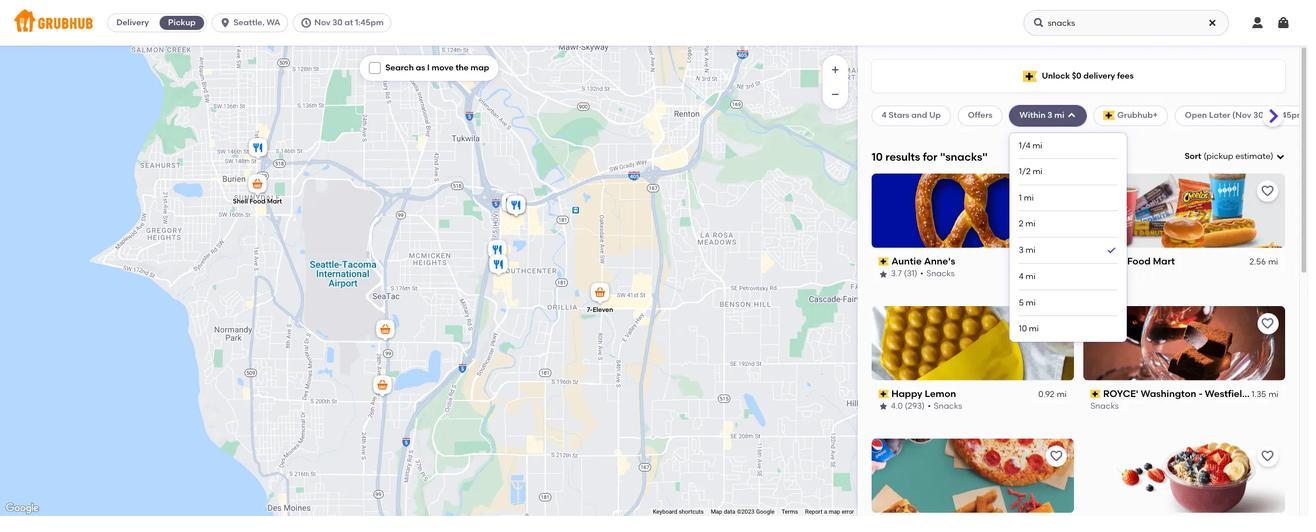 Task type: describe. For each thing, give the bounding box(es) containing it.
auntie
[[892, 256, 922, 267]]

4 for 4 stars and up
[[882, 110, 887, 120]]

5 mi
[[1019, 298, 1036, 308]]

none field containing sort
[[1185, 151, 1286, 163]]

4 stars and up
[[882, 110, 941, 120]]

save this restaurant button for royce' washington - westfield southcenter 
[[1257, 313, 1279, 334]]

3 mi
[[1019, 245, 1036, 255]]

report a map error link
[[805, 509, 854, 515]]

up
[[930, 110, 941, 120]]

7-
[[587, 306, 593, 314]]

seattle, wa
[[234, 18, 280, 28]]

subscription pass image
[[879, 390, 889, 398]]

1 vertical spatial map
[[829, 509, 841, 515]]

grubhub plus flag logo image for grubhub+
[[1103, 111, 1115, 121]]

sort ( pickup estimate )
[[1185, 151, 1274, 161]]

washington
[[1141, 388, 1196, 399]]

star icon image for auntie anne's
[[879, 270, 888, 279]]

30 inside button
[[332, 18, 343, 28]]

plus icon image
[[830, 64, 841, 76]]

• snacks for anne's
[[921, 269, 955, 279]]

minus icon image
[[830, 89, 841, 100]]

keyboard
[[653, 509, 678, 515]]

royce'
[[1103, 388, 1139, 399]]

1.35 for royce' washington - westfield southcenter 
[[1252, 390, 1266, 400]]

lemon
[[925, 388, 956, 399]]

map
[[711, 509, 723, 515]]

eleven
[[593, 306, 613, 314]]

happy lemon logo image
[[872, 306, 1074, 381]]

1 horizontal spatial at
[[1266, 110, 1275, 120]]

1:45pm
[[355, 18, 384, 28]]

open later (nov 30 at 1:45pm)
[[1185, 110, 1308, 120]]

food inside the map region
[[250, 198, 266, 205]]

data
[[724, 509, 736, 515]]

and
[[912, 110, 928, 120]]

as
[[416, 63, 425, 73]]

7-eleven
[[587, 306, 613, 314]]

nov 30 at 1:45pm button
[[293, 13, 396, 32]]

auntie anne's
[[892, 256, 956, 267]]

sea tac marathon image
[[374, 318, 397, 344]]

1/2
[[1019, 167, 1031, 177]]

jamba logo image
[[1083, 439, 1286, 513]]

3 inside option
[[1019, 245, 1024, 255]]

5
[[1019, 298, 1024, 308]]

• for anne's
[[921, 269, 924, 279]]

1/4
[[1019, 141, 1031, 151]]

open
[[1185, 110, 1207, 120]]

the
[[456, 63, 469, 73]]

wa
[[267, 18, 280, 28]]

pickup
[[1207, 151, 1234, 161]]

extramile image
[[371, 374, 394, 400]]

1.35 mi for royce' washington - westfield southcenter 
[[1252, 390, 1279, 400]]

save this restaurant image for royce' washington - westfield southcenter mall logo
[[1261, 317, 1275, 331]]

2 mi
[[1019, 219, 1036, 229]]

)
[[1271, 151, 1274, 161]]

shell inside the map region
[[233, 198, 248, 205]]

1/4 mi
[[1019, 141, 1043, 151]]

2.56 mi
[[1250, 257, 1279, 267]]

save this restaurant button for auntie anne's
[[1046, 181, 1067, 202]]

1.35 for auntie anne's
[[1040, 257, 1055, 267]]

unlock
[[1042, 71, 1070, 81]]

shortcuts
[[679, 509, 704, 515]]

2
[[1019, 219, 1024, 229]]

nothing bundt cakes image
[[487, 253, 510, 279]]

pierro bakery image
[[246, 136, 270, 162]]

4 mi
[[1019, 272, 1036, 282]]

(
[[1204, 151, 1207, 161]]

shell food mart inside the map region
[[233, 198, 282, 205]]

nov
[[314, 18, 331, 28]]

happy
[[892, 388, 923, 399]]

royce' washington - westfield southcenter mall logo image
[[1083, 306, 1286, 381]]

map data ©2023 google
[[711, 509, 775, 515]]

auntie anne's logo image
[[872, 174, 1074, 248]]

subscription pass image for royce' washington - westfield southcenter 
[[1091, 390, 1101, 398]]

-
[[1199, 388, 1203, 399]]

list box containing 1/4 mi
[[1019, 133, 1118, 342]]

1/2 mi
[[1019, 167, 1043, 177]]

delivery
[[116, 18, 149, 28]]

check icon image
[[1106, 245, 1118, 256]]

$0
[[1072, 71, 1082, 81]]

stars
[[889, 110, 910, 120]]

pickup
[[168, 18, 196, 28]]

error
[[842, 509, 854, 515]]

royce' washington - westfield southcenter mall image
[[505, 194, 528, 219]]

unlock $0 delivery fees
[[1042, 71, 1134, 81]]

(nov
[[1233, 110, 1252, 120]]

a
[[824, 509, 827, 515]]

3 mi option
[[1019, 238, 1118, 264]]

results
[[886, 150, 921, 163]]

pickup button
[[157, 13, 207, 32]]

google image
[[3, 501, 42, 516]]

map region
[[0, 0, 974, 516]]

sort
[[1185, 151, 1202, 161]]

seattle, wa button
[[212, 13, 293, 32]]

report a map error
[[805, 509, 854, 515]]

grubhub plus flag logo image for unlock $0 delivery fees
[[1023, 71, 1038, 82]]



Task type: vqa. For each thing, say whether or not it's contained in the screenshot.
$41.90
no



Task type: locate. For each thing, give the bounding box(es) containing it.
4 for 4 mi
[[1019, 272, 1024, 282]]

1 vertical spatial •
[[928, 402, 931, 411]]

grubhub plus flag logo image left grubhub+
[[1103, 111, 1115, 121]]

at
[[345, 18, 353, 28], [1266, 110, 1275, 120]]

google
[[756, 509, 775, 515]]

• right (31)
[[921, 269, 924, 279]]

0 vertical spatial star icon image
[[879, 270, 888, 279]]

fees
[[1117, 71, 1134, 81]]

0 horizontal spatial 10
[[872, 150, 883, 163]]

©2023
[[737, 509, 755, 515]]

shell food mart
[[233, 198, 282, 205], [1103, 256, 1175, 267]]

food right check icon
[[1128, 256, 1151, 267]]

snacks down anne's
[[927, 269, 955, 279]]

subscription pass image for shell food mart
[[1091, 258, 1101, 266]]

delivery button
[[108, 13, 157, 32]]

map right a
[[829, 509, 841, 515]]

0 vertical spatial mart
[[267, 198, 282, 205]]

None field
[[1185, 151, 1286, 163]]

30
[[332, 18, 343, 28], [1254, 110, 1264, 120]]

30 right (nov at the top of the page
[[1254, 110, 1264, 120]]

0.92
[[1039, 390, 1055, 400]]

map
[[471, 63, 489, 73], [829, 509, 841, 515]]

1 vertical spatial grubhub plus flag logo image
[[1103, 111, 1115, 121]]

subscription pass image for auntie anne's
[[879, 258, 889, 266]]

1 horizontal spatial shell
[[1103, 256, 1125, 267]]

1 horizontal spatial food
[[1128, 256, 1151, 267]]

save this restaurant image for auntie anne's
[[1049, 184, 1064, 198]]

• snacks for lemon
[[928, 402, 962, 411]]

0 horizontal spatial 1.35 mi
[[1040, 257, 1067, 267]]

mi inside option
[[1026, 245, 1036, 255]]

1 vertical spatial shell
[[1103, 256, 1125, 267]]

10 for 10 mi
[[1019, 324, 1027, 334]]

1 horizontal spatial map
[[829, 509, 841, 515]]

10 mi
[[1019, 324, 1039, 334]]

0 vertical spatial 1.35 mi
[[1040, 257, 1067, 267]]

0 vertical spatial shell
[[233, 198, 248, 205]]

0 horizontal spatial mart
[[267, 198, 282, 205]]

snacks down lemon
[[934, 402, 962, 411]]

save this restaurant button
[[1046, 181, 1067, 202], [1257, 181, 1279, 202], [1257, 313, 1279, 334], [1046, 446, 1067, 467], [1257, 446, 1279, 467]]

1 horizontal spatial grubhub plus flag logo image
[[1103, 111, 1115, 121]]

0 horizontal spatial map
[[471, 63, 489, 73]]

grubhub+
[[1118, 110, 1158, 120]]

main navigation navigation
[[0, 0, 1309, 46]]

grubhub plus flag logo image left unlock
[[1023, 71, 1038, 82]]

(293)
[[905, 402, 925, 411]]

nov 30 at 1:45pm
[[314, 18, 384, 28]]

0 vertical spatial food
[[250, 198, 266, 205]]

0 horizontal spatial grubhub plus flag logo image
[[1023, 71, 1038, 82]]

0 vertical spatial •
[[921, 269, 924, 279]]

0 horizontal spatial •
[[921, 269, 924, 279]]

1 horizontal spatial mart
[[1153, 256, 1175, 267]]

1 horizontal spatial 30
[[1254, 110, 1264, 120]]

"snacks"
[[940, 150, 988, 163]]

0 horizontal spatial 4
[[882, 110, 887, 120]]

mi
[[1055, 110, 1065, 120], [1033, 141, 1043, 151], [1033, 167, 1043, 177], [1024, 193, 1034, 203], [1026, 219, 1036, 229], [1026, 245, 1036, 255], [1057, 257, 1067, 267], [1269, 257, 1279, 267], [1026, 272, 1036, 282], [1026, 298, 1036, 308], [1029, 324, 1039, 334], [1057, 390, 1067, 400], [1269, 390, 1279, 400]]

1
[[1019, 193, 1022, 203]]

anne's
[[924, 256, 956, 267]]

svg image inside nov 30 at 1:45pm button
[[300, 17, 312, 29]]

mart inside the map region
[[267, 198, 282, 205]]

1 vertical spatial food
[[1128, 256, 1151, 267]]

0 vertical spatial 10
[[872, 150, 883, 163]]

10
[[872, 150, 883, 163], [1019, 324, 1027, 334]]

3
[[1048, 110, 1053, 120], [1019, 245, 1024, 255]]

food
[[250, 198, 266, 205], [1128, 256, 1151, 267]]

0 vertical spatial at
[[345, 18, 353, 28]]

at inside button
[[345, 18, 353, 28]]

4.0 (293)
[[891, 402, 925, 411]]

10 inside list box
[[1019, 324, 1027, 334]]

4 inside list box
[[1019, 272, 1024, 282]]

(31)
[[904, 269, 918, 279]]

save this restaurant button for shell food mart
[[1257, 181, 1279, 202]]

star icon image
[[879, 270, 888, 279], [879, 402, 888, 412]]

1 vertical spatial shell food mart
[[1103, 256, 1175, 267]]

Search for food, convenience, alcohol... search field
[[1024, 10, 1229, 36]]

snacks
[[927, 269, 955, 279], [934, 402, 962, 411], [1091, 402, 1119, 411]]

move
[[432, 63, 454, 73]]

1 vertical spatial • snacks
[[928, 402, 962, 411]]

1.35
[[1040, 257, 1055, 267], [1252, 390, 1266, 400]]

1 horizontal spatial 1.35 mi
[[1252, 390, 1279, 400]]

1 horizontal spatial •
[[928, 402, 931, 411]]

star icon image left 3.7
[[879, 270, 888, 279]]

10 for 10 results for "snacks"
[[872, 150, 883, 163]]

keyboard shortcuts button
[[653, 508, 704, 516]]

3.7 (31)
[[891, 269, 918, 279]]

10 left results
[[872, 150, 883, 163]]

snacks for happy lemon
[[934, 402, 962, 411]]

jamba image
[[499, 191, 523, 217]]

search as i move the map
[[386, 63, 489, 73]]

svg image inside seattle, wa button
[[220, 17, 231, 29]]

1 horizontal spatial shell food mart
[[1103, 256, 1175, 267]]

save this restaurant image
[[1261, 317, 1275, 331], [1261, 449, 1275, 463]]

happy lemon image
[[486, 238, 509, 264]]

0 horizontal spatial shell
[[233, 198, 248, 205]]

1:45pm)
[[1276, 110, 1308, 120]]

0 vertical spatial shell food mart
[[233, 198, 282, 205]]

mart right check icon
[[1153, 256, 1175, 267]]

1 vertical spatial 4
[[1019, 272, 1024, 282]]

7 eleven image
[[589, 281, 612, 307]]

save this restaurant image for shell food mart
[[1261, 184, 1275, 198]]

1 horizontal spatial 10
[[1019, 324, 1027, 334]]

3 right within in the right of the page
[[1048, 110, 1053, 120]]

offers
[[968, 110, 993, 120]]

0 horizontal spatial 30
[[332, 18, 343, 28]]

estimate
[[1236, 151, 1271, 161]]

1 vertical spatial star icon image
[[879, 402, 888, 412]]

0 vertical spatial 4
[[882, 110, 887, 120]]

7-eleven logo image
[[872, 439, 1074, 513]]

0.92 mi
[[1039, 390, 1067, 400]]

4.0
[[891, 402, 903, 411]]

0 horizontal spatial 1.35
[[1040, 257, 1055, 267]]

4 left "stars"
[[882, 110, 887, 120]]

1 vertical spatial at
[[1266, 110, 1275, 120]]

i
[[427, 63, 430, 73]]

shell food mart logo image
[[1083, 174, 1286, 248]]

1.35 mi for auntie anne's
[[1040, 257, 1067, 267]]

10 results for "snacks"
[[872, 150, 988, 163]]

• snacks down anne's
[[921, 269, 955, 279]]

grubhub plus flag logo image
[[1023, 71, 1038, 82], [1103, 111, 1115, 121]]

later
[[1209, 110, 1231, 120]]

0 vertical spatial • snacks
[[921, 269, 955, 279]]

1 vertical spatial 1.35
[[1252, 390, 1266, 400]]

food down pierro bakery icon
[[250, 198, 266, 205]]

2 save this restaurant image from the top
[[1261, 449, 1275, 463]]

4
[[882, 110, 887, 120], [1019, 272, 1024, 282]]

1 vertical spatial save this restaurant image
[[1261, 449, 1275, 463]]

auntie anne's image
[[505, 194, 528, 219]]

subscription pass image
[[879, 258, 889, 266], [1091, 258, 1101, 266], [1091, 390, 1101, 398]]

4 up "5"
[[1019, 272, 1024, 282]]

3 down 2
[[1019, 245, 1024, 255]]

2.56
[[1250, 257, 1266, 267]]

• snacks down lemon
[[928, 402, 962, 411]]

• snacks
[[921, 269, 955, 279], [928, 402, 962, 411]]

0 vertical spatial map
[[471, 63, 489, 73]]

search
[[386, 63, 414, 73]]

0 horizontal spatial 3
[[1019, 245, 1024, 255]]

1 vertical spatial 10
[[1019, 324, 1027, 334]]

shell
[[233, 198, 248, 205], [1103, 256, 1125, 267]]

svg image
[[1251, 16, 1265, 30], [1033, 17, 1045, 29], [1208, 18, 1218, 28], [371, 65, 378, 72]]

1 horizontal spatial 4
[[1019, 272, 1024, 282]]

delivery
[[1084, 71, 1115, 81]]

royce' washington - westfield southcenter 
[[1103, 388, 1309, 399]]

star icon image down subscription pass icon
[[879, 402, 888, 412]]

• down happy lemon
[[928, 402, 931, 411]]

list box
[[1019, 133, 1118, 342]]

within
[[1020, 110, 1046, 120]]

1 vertical spatial 3
[[1019, 245, 1024, 255]]

1.35 mi
[[1040, 257, 1067, 267], [1252, 390, 1279, 400]]

at left 1:45pm on the top left of the page
[[345, 18, 353, 28]]

within 3 mi
[[1020, 110, 1065, 120]]

seattle,
[[234, 18, 265, 28]]

3.7
[[891, 269, 902, 279]]

southcenter
[[1251, 388, 1308, 399]]

at left 1:45pm)
[[1266, 110, 1275, 120]]

1 save this restaurant image from the top
[[1261, 317, 1275, 331]]

save this restaurant image for jamba logo
[[1261, 449, 1275, 463]]

1 vertical spatial mart
[[1153, 256, 1175, 267]]

• for lemon
[[928, 402, 931, 411]]

0 vertical spatial 1.35
[[1040, 257, 1055, 267]]

1 vertical spatial 30
[[1254, 110, 1264, 120]]

map right the
[[471, 63, 489, 73]]

westfield
[[1205, 388, 1248, 399]]

shell food mart image
[[246, 173, 269, 198]]

mart
[[267, 198, 282, 205], [1153, 256, 1175, 267]]

2 star icon image from the top
[[879, 402, 888, 412]]

mart down pierro bakery icon
[[267, 198, 282, 205]]

happy lemon
[[892, 388, 956, 399]]

1 star icon image from the top
[[879, 270, 888, 279]]

0 horizontal spatial at
[[345, 18, 353, 28]]

0 horizontal spatial shell food mart
[[233, 198, 282, 205]]

svg image
[[1277, 16, 1291, 30], [220, 17, 231, 29], [300, 17, 312, 29], [1067, 111, 1076, 121], [1276, 152, 1286, 161]]

1 mi
[[1019, 193, 1034, 203]]

30 right the 'nov'
[[332, 18, 343, 28]]

1 vertical spatial 1.35 mi
[[1252, 390, 1279, 400]]

0 horizontal spatial food
[[250, 198, 266, 205]]

0 vertical spatial 30
[[332, 18, 343, 28]]

1 horizontal spatial 3
[[1048, 110, 1053, 120]]

1 horizontal spatial 1.35
[[1252, 390, 1266, 400]]

report
[[805, 509, 823, 515]]

terms link
[[782, 509, 798, 515]]

•
[[921, 269, 924, 279], [928, 402, 931, 411]]

snacks down royce'
[[1091, 402, 1119, 411]]

snacks for auntie anne's
[[927, 269, 955, 279]]

0 vertical spatial 3
[[1048, 110, 1053, 120]]

0 vertical spatial grubhub plus flag logo image
[[1023, 71, 1038, 82]]

terms
[[782, 509, 798, 515]]

save this restaurant image
[[1049, 184, 1064, 198], [1261, 184, 1275, 198], [1049, 449, 1064, 463]]

0 vertical spatial save this restaurant image
[[1261, 317, 1275, 331]]

keyboard shortcuts
[[653, 509, 704, 515]]

star icon image for happy lemon
[[879, 402, 888, 412]]

for
[[923, 150, 938, 163]]

10 down "5"
[[1019, 324, 1027, 334]]



